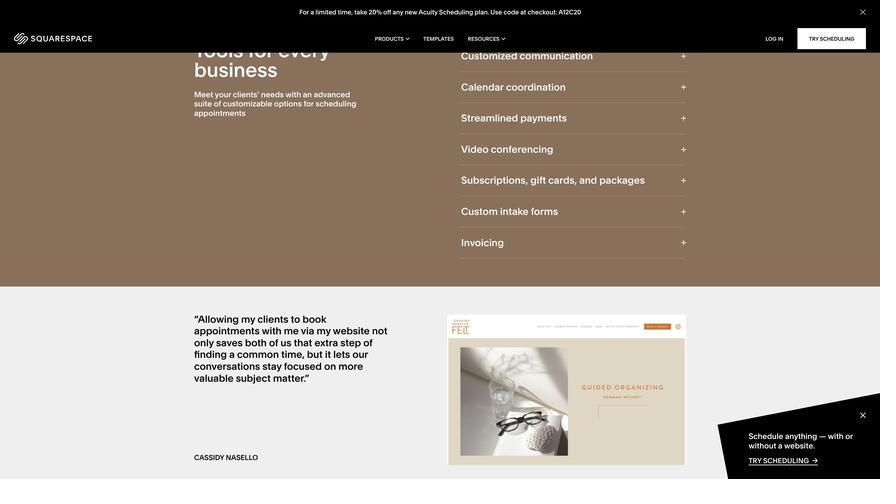 Task type: locate. For each thing, give the bounding box(es) containing it.
us
[[281, 337, 292, 349]]

calendar coordination
[[461, 81, 566, 93]]

try right in at right
[[809, 35, 819, 42]]

try scheduling →
[[749, 456, 818, 465]]

1 horizontal spatial with
[[286, 90, 301, 99]]

2 horizontal spatial with
[[828, 432, 844, 441]]

customized communication
[[461, 50, 593, 62]]

0 horizontal spatial with
[[262, 325, 282, 337]]

code
[[503, 8, 519, 16]]

packages
[[599, 174, 645, 186]]

1 horizontal spatial for
[[304, 99, 314, 109]]

of inside meet your clients' needs with an advanced suite of customizable options for scheduling appointments
[[214, 99, 221, 109]]

1 horizontal spatial try
[[809, 35, 819, 42]]

with right —
[[828, 432, 844, 441]]

try down without on the right bottom of page
[[749, 457, 762, 465]]

of
[[214, 99, 221, 109], [269, 337, 278, 349], [363, 337, 373, 349]]

website
[[333, 325, 370, 337]]

of right step in the left bottom of the page
[[363, 337, 373, 349]]

with inside the "schedule anything — with or without a website."
[[828, 432, 844, 441]]

with
[[286, 90, 301, 99], [262, 325, 282, 337], [828, 432, 844, 441]]

conversations
[[194, 360, 260, 372]]

1 horizontal spatial time,
[[338, 8, 353, 16]]

1 vertical spatial time,
[[281, 349, 305, 361]]

log
[[766, 35, 777, 42]]

2 vertical spatial a
[[778, 441, 783, 451]]

every
[[278, 38, 330, 62]]

not
[[372, 325, 387, 337]]

any
[[392, 8, 403, 16]]

1 appointments from the top
[[194, 108, 246, 118]]

appointments inside meet your clients' needs with an advanced suite of customizable options for scheduling appointments
[[194, 108, 246, 118]]

customized communication button
[[461, 41, 686, 72]]

0 vertical spatial a
[[310, 8, 314, 16]]

1 vertical spatial with
[[262, 325, 282, 337]]

try inside try scheduling →
[[749, 457, 762, 465]]

squarespace logo image
[[14, 33, 92, 44]]

only
[[194, 337, 214, 349]]

templates link
[[423, 25, 454, 53]]

my
[[241, 313, 255, 325], [317, 325, 331, 337]]

log             in
[[766, 35, 783, 42]]

0 horizontal spatial for
[[248, 38, 274, 62]]

or
[[845, 432, 853, 441]]

for inside tools for every business
[[248, 38, 274, 62]]

of left "us"
[[269, 337, 278, 349]]

0 horizontal spatial time,
[[281, 349, 305, 361]]

subscriptions, gift cards, and packages
[[461, 174, 645, 186]]

2 horizontal spatial a
[[778, 441, 783, 451]]

2 appointments from the top
[[194, 325, 260, 337]]

0 vertical spatial appointments
[[194, 108, 246, 118]]

"allowing
[[194, 313, 239, 325]]

1 horizontal spatial scheduling
[[763, 457, 809, 465]]

0 vertical spatial try
[[809, 35, 819, 42]]

1 horizontal spatial of
[[269, 337, 278, 349]]

more
[[338, 360, 363, 372]]

a right the finding
[[229, 349, 235, 361]]

for
[[248, 38, 274, 62], [304, 99, 314, 109]]

2 horizontal spatial of
[[363, 337, 373, 349]]

needs
[[261, 90, 284, 99]]

try
[[809, 35, 819, 42], [749, 457, 762, 465]]

appointments up the finding
[[194, 325, 260, 337]]

our
[[352, 349, 368, 361]]

time,
[[338, 8, 353, 16], [281, 349, 305, 361]]

stay
[[262, 360, 282, 372]]

20%
[[369, 8, 382, 16]]

a right for
[[310, 8, 314, 16]]

time, left but on the bottom left of the page
[[281, 349, 305, 361]]

calendar
[[461, 81, 504, 93]]

website.
[[784, 441, 815, 451]]

1 vertical spatial scheduling
[[820, 35, 854, 42]]

scheduling inside try scheduling →
[[763, 457, 809, 465]]

of right suite
[[214, 99, 221, 109]]

with left the me
[[262, 325, 282, 337]]

1 horizontal spatial a
[[310, 8, 314, 16]]

0 horizontal spatial of
[[214, 99, 221, 109]]

0 horizontal spatial try
[[749, 457, 762, 465]]

a12c20
[[558, 8, 581, 16]]

nasello
[[226, 454, 258, 462]]

video
[[461, 143, 489, 155]]

1 vertical spatial for
[[304, 99, 314, 109]]

intake
[[500, 206, 529, 217]]

0 horizontal spatial a
[[229, 349, 235, 361]]

0 vertical spatial for
[[248, 38, 274, 62]]

book
[[303, 313, 326, 325]]

a
[[310, 8, 314, 16], [229, 349, 235, 361], [778, 441, 783, 451]]

try for try scheduling →
[[749, 457, 762, 465]]

streamlined
[[461, 112, 518, 124]]

0 vertical spatial time,
[[338, 8, 353, 16]]

1 vertical spatial try
[[749, 457, 762, 465]]

business
[[194, 58, 277, 82]]

for a limited time, take 20% off any new acuity scheduling plan. use code at checkout: a12c20
[[299, 8, 581, 16]]

2 vertical spatial scheduling
[[763, 457, 809, 465]]

schedule
[[749, 432, 783, 441]]

2 vertical spatial with
[[828, 432, 844, 441]]

appointments
[[194, 108, 246, 118], [194, 325, 260, 337]]

time, left 'take'
[[338, 8, 353, 16]]

website homepage image
[[447, 315, 686, 465]]

0 horizontal spatial scheduling
[[439, 8, 473, 16]]

take
[[354, 8, 367, 16]]

calendar coordination button
[[461, 72, 686, 103]]

customized
[[461, 50, 517, 62]]

0 vertical spatial with
[[286, 90, 301, 99]]

cards,
[[548, 174, 577, 186]]

in
[[778, 35, 783, 42]]

invoicing
[[461, 237, 504, 249]]

with left an
[[286, 90, 301, 99]]

my right via
[[317, 325, 331, 337]]

my up both
[[241, 313, 255, 325]]

2 horizontal spatial scheduling
[[820, 35, 854, 42]]

gift
[[530, 174, 546, 186]]

with inside the "allowing my clients to book appointments with me via my website not only saves both of us that extra step of finding a common time, but it lets our conversations stay focused on more valuable subject matter."
[[262, 325, 282, 337]]

templates
[[423, 35, 454, 42]]

matter."
[[273, 372, 309, 384]]

clients'
[[233, 90, 259, 99]]

new
[[405, 8, 417, 16]]

custom
[[461, 206, 498, 217]]

1 vertical spatial a
[[229, 349, 235, 361]]

appointments down your
[[194, 108, 246, 118]]

a up try scheduling →
[[778, 441, 783, 451]]

1 vertical spatial appointments
[[194, 325, 260, 337]]

suite
[[194, 99, 212, 109]]

on
[[324, 360, 336, 372]]



Task type: vqa. For each thing, say whether or not it's contained in the screenshot.
"allowing
yes



Task type: describe. For each thing, give the bounding box(es) containing it.
streamlined payments
[[461, 112, 567, 124]]

products
[[375, 35, 404, 42]]

for inside meet your clients' needs with an advanced suite of customizable options for scheduling appointments
[[304, 99, 314, 109]]

a inside the "allowing my clients to book appointments with me via my website not only saves both of us that extra step of finding a common time, but it lets our conversations stay focused on more valuable subject matter."
[[229, 349, 235, 361]]

use
[[490, 8, 502, 16]]

meet your clients' needs with an advanced suite of customizable options for scheduling appointments
[[194, 90, 356, 118]]

subscriptions, gift cards, and packages button
[[461, 165, 686, 196]]

tools
[[194, 38, 243, 62]]

finding
[[194, 349, 227, 361]]

limited
[[315, 8, 336, 16]]

that
[[294, 337, 312, 349]]

communication
[[520, 50, 593, 62]]

scheduling
[[316, 99, 356, 109]]

time, inside the "allowing my clients to book appointments with me via my website not only saves both of us that extra step of finding a common time, but it lets our conversations stay focused on more valuable subject matter."
[[281, 349, 305, 361]]

scheduling for try scheduling →
[[763, 457, 809, 465]]

conferencing
[[491, 143, 553, 155]]

without
[[749, 441, 776, 451]]

try scheduling
[[809, 35, 854, 42]]

payments
[[520, 112, 567, 124]]

it
[[325, 349, 331, 361]]

acuity
[[418, 8, 437, 16]]

appointments inside the "allowing my clients to book appointments with me via my website not only saves both of us that extra step of finding a common time, but it lets our conversations stay focused on more valuable subject matter."
[[194, 325, 260, 337]]

and
[[579, 174, 597, 186]]

off
[[383, 8, 391, 16]]

saves
[[216, 337, 243, 349]]

clients
[[258, 313, 288, 325]]

me
[[284, 325, 299, 337]]

your
[[215, 90, 231, 99]]

resources
[[468, 35, 500, 42]]

with inside meet your clients' needs with an advanced suite of customizable options for scheduling appointments
[[286, 90, 301, 99]]

forms
[[531, 206, 558, 217]]

an
[[303, 90, 312, 99]]

0 vertical spatial scheduling
[[439, 8, 473, 16]]

step
[[340, 337, 361, 349]]

squarespace logo link
[[14, 33, 184, 44]]

scheduling for try scheduling
[[820, 35, 854, 42]]

try for try scheduling
[[809, 35, 819, 42]]

streamlined payments button
[[461, 103, 686, 134]]

"allowing my clients to book appointments with me via my website not only saves both of us that extra step of finding a common time, but it lets our conversations stay focused on more valuable subject matter."
[[194, 313, 387, 384]]

via
[[301, 325, 314, 337]]

custom intake forms button
[[461, 196, 686, 227]]

lets
[[333, 349, 350, 361]]

customizable
[[223, 99, 272, 109]]

options
[[274, 99, 302, 109]]

at
[[520, 8, 526, 16]]

for
[[299, 8, 309, 16]]

cassidy nasello
[[194, 454, 258, 462]]

focused
[[284, 360, 322, 372]]

video conferencing button
[[461, 134, 686, 165]]

anything
[[785, 432, 817, 441]]

cassidy
[[194, 454, 224, 462]]

—
[[819, 432, 826, 441]]

0 horizontal spatial my
[[241, 313, 255, 325]]

→
[[812, 456, 818, 465]]

a inside the "schedule anything — with or without a website."
[[778, 441, 783, 451]]

extra
[[315, 337, 338, 349]]

subject
[[236, 372, 271, 384]]

tools for every business
[[194, 38, 330, 82]]

meet
[[194, 90, 213, 99]]

subscriptions,
[[461, 174, 528, 186]]

1 horizontal spatial my
[[317, 325, 331, 337]]

valuable
[[194, 372, 234, 384]]

try scheduling link
[[797, 28, 866, 49]]

but
[[307, 349, 323, 361]]

checkout:
[[527, 8, 557, 16]]

both
[[245, 337, 267, 349]]

products button
[[375, 25, 409, 53]]

coordination
[[506, 81, 566, 93]]

plan.
[[474, 8, 489, 16]]

to
[[291, 313, 300, 325]]

common
[[237, 349, 279, 361]]

resources button
[[468, 25, 505, 53]]

invoicing button
[[461, 227, 686, 258]]

custom intake forms
[[461, 206, 558, 217]]



